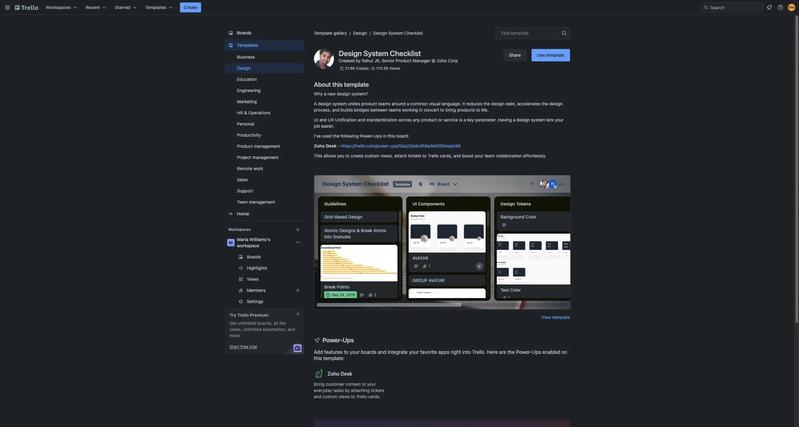 Task type: describe. For each thing, give the bounding box(es) containing it.
ui and ux unification and standardization across any product or service is a key parameter. having a design system lets your job easier.
[[314, 117, 564, 129]]

education
[[237, 77, 257, 82]]

williams's
[[250, 237, 270, 243]]

system inside a design system unites product teams around a common visual language. it reduces the design debt, accelerates the design process, and builds bridges between teams working in concert to bring products to life.
[[333, 101, 347, 107]]

template up system?
[[344, 81, 369, 88]]

hr & operations link
[[225, 108, 304, 118]]

your inside bring customer context to your everyday tasks by attaching tickets and custom views to trello cards.
[[367, 382, 376, 388]]

team management link
[[225, 198, 304, 207]]

it
[[463, 101, 465, 107]]

views
[[339, 395, 350, 400]]

1 horizontal spatial power-
[[360, 134, 374, 139]]

add image
[[294, 287, 302, 295]]

across
[[399, 117, 412, 123]]

views inside views link
[[247, 277, 259, 282]]

sales link
[[225, 175, 304, 185]]

attaching
[[351, 388, 370, 394]]

ups inside add features to your boards and integrate your favorite apps right into trello. here are the power-ups enabled on this template:
[[532, 350, 541, 356]]

1 vertical spatial templates
[[237, 43, 258, 48]]

free
[[241, 345, 249, 350]]

maria williams (mariawilliams94) image
[[788, 4, 796, 11]]

desk for zoho desk
[[341, 372, 353, 377]]

this inside add features to your boards and integrate your favorite apps right into trello. here are the power-ups enabled on this template:
[[314, 356, 322, 362]]

boards link for views
[[225, 252, 304, 262]]

0 horizontal spatial in
[[383, 134, 387, 139]]

design up jr,
[[374, 30, 387, 36]]

system for design system checklist
[[389, 30, 403, 36]]

template gallery link
[[314, 30, 347, 36]]

debt,
[[506, 101, 517, 107]]

0 notifications image
[[766, 4, 774, 11]]

project management
[[237, 155, 279, 160]]

premium
[[250, 313, 269, 318]]

21.9k
[[345, 66, 355, 71]]

to right views
[[351, 395, 355, 400]]

service
[[444, 117, 458, 123]]

used
[[322, 134, 332, 139]]

Find template field
[[496, 27, 570, 39]]

checklist for design system checklist
[[405, 30, 423, 36]]

template for use template
[[547, 52, 565, 58]]

custom inside bring customer context to your everyday tasks by attaching tickets and custom views to trello cards.
[[323, 395, 338, 400]]

cards.
[[369, 395, 381, 400]]

1 horizontal spatial ups
[[374, 134, 382, 139]]

add
[[314, 350, 323, 356]]

zoho inside design system checklist created by rahul jr, senior product manager @ zoho corp
[[437, 58, 447, 63]]

use
[[537, 52, 545, 58]]

visual
[[429, 101, 441, 107]]

https://trello.com/power-
[[341, 143, 391, 149]]

remote work
[[237, 166, 263, 171]]

get
[[230, 321, 237, 326]]

bring
[[314, 382, 325, 388]]

corp
[[448, 58, 458, 63]]

tasks
[[333, 388, 344, 394]]

1 vertical spatial workspaces
[[228, 228, 251, 232]]

personal link
[[225, 119, 304, 129]]

product inside a design system unites product teams around a common visual language. it reduces the design debt, accelerates the design process, and builds bridges between teams working in concert to bring products to life.
[[362, 101, 377, 107]]

management for product management
[[254, 144, 280, 149]]

all
[[274, 321, 278, 326]]

products
[[457, 107, 475, 113]]

m
[[229, 240, 233, 246]]

a left new
[[324, 91, 327, 97]]

boards link for home
[[225, 27, 304, 39]]

to left life.
[[477, 107, 481, 113]]

members
[[247, 288, 266, 293]]

bridges
[[354, 107, 369, 113]]

templates button
[[142, 2, 176, 12]]

views, inside try trello premium get unlimited boards, all the views, unlimited automation, and more.
[[230, 327, 242, 333]]

by inside bring customer context to your everyday tasks by attaching tickets and custom views to trello cards.
[[345, 388, 350, 394]]

new
[[328, 91, 336, 97]]

try
[[230, 313, 236, 318]]

bring
[[446, 107, 456, 113]]

template gallery
[[314, 30, 347, 36]]

workspace
[[237, 243, 259, 249]]

allows
[[324, 153, 336, 159]]

template for view template
[[553, 315, 570, 320]]

concert
[[424, 107, 440, 113]]

context
[[346, 382, 361, 388]]

view
[[542, 315, 552, 320]]

parameter.
[[476, 117, 497, 123]]

and left boost
[[454, 153, 461, 159]]

key
[[467, 117, 474, 123]]

trial
[[250, 345, 257, 350]]

and inside a design system unites product teams around a common visual language. it reduces the design debt, accelerates the design process, and builds bridges between teams working in concert to bring products to life.
[[332, 107, 340, 113]]

1 horizontal spatial design link
[[353, 30, 367, 36]]

highlights link
[[225, 264, 304, 274]]

share button
[[504, 49, 527, 61]]

workspaces button
[[42, 2, 81, 12]]

team management
[[237, 200, 275, 205]]

management for team management
[[249, 200, 275, 205]]

product management link
[[225, 142, 304, 152]]

open information menu image
[[778, 4, 784, 11]]

maria williams's workspace
[[237, 237, 270, 249]]

education link
[[225, 75, 304, 84]]

about
[[314, 81, 331, 88]]

1 vertical spatial teams
[[389, 107, 401, 113]]

design up process,
[[318, 101, 332, 107]]

apps
[[439, 350, 450, 356]]

workspaces inside 'popup button'
[[46, 5, 71, 10]]

template board image
[[227, 42, 235, 49]]

board:
[[397, 134, 409, 139]]

system?
[[352, 91, 368, 97]]

primary element
[[0, 0, 800, 15]]

0 vertical spatial custom
[[365, 153, 380, 159]]

and right ui
[[320, 117, 327, 123]]

i've used the following power-ups in this board:
[[314, 134, 409, 139]]

zoho for zoho desk
[[328, 372, 340, 377]]

is
[[459, 117, 463, 123]]

more.
[[230, 334, 241, 339]]

1 horizontal spatial views
[[390, 66, 401, 71]]

trello inside bring customer context to your everyday tasks by attaching tickets and custom views to trello cards.
[[356, 395, 367, 400]]

create
[[184, 5, 198, 10]]

easier.
[[321, 124, 335, 129]]

desk for zoho desk - https://trello.com/power-ups/5ba22bdcd58ada0595eadc98
[[326, 143, 337, 149]]

system for design system checklist created by rahul jr, senior product manager @ zoho corp
[[364, 49, 389, 58]]

your inside ui and ux unification and standardization across any product or service is a key parameter. having a design system lets your job easier.
[[555, 117, 564, 123]]

standardization
[[367, 117, 398, 123]]

home image
[[227, 211, 235, 218]]

0 vertical spatial views,
[[381, 153, 393, 159]]

checklist for design system checklist created by rahul jr, senior product manager @ zoho corp
[[390, 49, 421, 58]]

this allows you to create custom views, attach tickets to trello cards, and boost your team collaboration effortlessly.
[[314, 153, 547, 159]]

1 horizontal spatial this
[[333, 81, 343, 88]]

find template
[[502, 30, 529, 36]]

engineering link
[[225, 86, 304, 96]]

view template
[[542, 315, 570, 320]]

ui
[[314, 117, 318, 123]]

work
[[254, 166, 263, 171]]

and inside bring customer context to your everyday tasks by attaching tickets and custom views to trello cards.
[[314, 395, 322, 400]]

your left favorite
[[409, 350, 419, 356]]

design up lets
[[550, 101, 563, 107]]

or
[[439, 117, 443, 123]]

settings link
[[225, 297, 304, 307]]

having
[[498, 117, 512, 123]]

operations
[[248, 110, 271, 116]]

and inside try trello premium get unlimited boards, all the views, unlimited automation, and more.
[[288, 327, 295, 333]]

any
[[413, 117, 420, 123]]

to up attaching
[[362, 382, 366, 388]]

to down ups/5ba22bdcd58ada0595eadc98
[[423, 153, 427, 159]]

everyday
[[314, 388, 332, 394]]

start
[[230, 345, 239, 350]]

right
[[451, 350, 461, 356]]



Task type: vqa. For each thing, say whether or not it's contained in the screenshot.
the appear
no



Task type: locate. For each thing, give the bounding box(es) containing it.
between
[[371, 107, 388, 113]]

ups up zoho desk - https://trello.com/power-ups/5ba22bdcd58ada0595eadc98
[[374, 134, 382, 139]]

1 vertical spatial by
[[345, 388, 350, 394]]

trello right try at bottom
[[237, 313, 249, 318]]

2 horizontal spatial ups
[[532, 350, 541, 356]]

this
[[314, 153, 323, 159]]

favorite
[[421, 350, 437, 356]]

product inside ui and ux unification and standardization across any product or service is a key parameter. having a design system lets your job easier.
[[422, 117, 437, 123]]

management down productivity link
[[254, 144, 280, 149]]

the right are
[[508, 350, 515, 356]]

language.
[[442, 101, 462, 107]]

the inside try trello premium get unlimited boards, all the views, unlimited automation, and more.
[[280, 321, 286, 326]]

and
[[332, 107, 340, 113], [320, 117, 327, 123], [358, 117, 366, 123], [454, 153, 461, 159], [288, 327, 295, 333], [378, 350, 387, 356], [314, 395, 322, 400]]

boards,
[[258, 321, 273, 326]]

teams up between
[[379, 101, 391, 107]]

template right find
[[511, 30, 529, 36]]

management for project management
[[252, 155, 279, 160]]

0 horizontal spatial this
[[314, 356, 322, 362]]

1 vertical spatial this
[[388, 134, 395, 139]]

marketing
[[237, 99, 257, 104]]

design down about this template
[[337, 91, 351, 97]]

1 vertical spatial design link
[[225, 63, 304, 73]]

highlights
[[247, 266, 267, 271]]

1 vertical spatial boards
[[247, 255, 261, 260]]

0 horizontal spatial product
[[237, 144, 253, 149]]

maria
[[237, 237, 249, 243]]

1 vertical spatial zoho
[[314, 143, 325, 149]]

1 vertical spatial product
[[237, 144, 253, 149]]

starred
[[115, 5, 130, 10]]

checklist
[[405, 30, 423, 36], [390, 49, 421, 58]]

0 horizontal spatial design link
[[225, 63, 304, 73]]

1 vertical spatial unlimited
[[243, 327, 262, 333]]

checklist up "manager"
[[390, 49, 421, 58]]

customer
[[326, 382, 345, 388]]

design inside design system checklist created by rahul jr, senior product manager @ zoho corp
[[339, 49, 362, 58]]

in inside a design system unites product teams around a common visual language. it reduces the design debt, accelerates the design process, and builds bridges between teams working in concert to bring products to life.
[[419, 107, 423, 113]]

boost
[[462, 153, 474, 159]]

design up created
[[339, 49, 362, 58]]

2 horizontal spatial this
[[388, 134, 395, 139]]

boards up highlights
[[247, 255, 261, 260]]

tickets inside bring customer context to your everyday tasks by attaching tickets and custom views to trello cards.
[[371, 388, 384, 394]]

a right the 'is'
[[464, 117, 466, 123]]

0 vertical spatial by
[[356, 58, 361, 63]]

2 horizontal spatial trello
[[428, 153, 439, 159]]

the right "used"
[[333, 134, 340, 139]]

1 vertical spatial custom
[[323, 395, 338, 400]]

1 horizontal spatial product
[[422, 117, 437, 123]]

views link
[[225, 275, 304, 285]]

template inside field
[[511, 30, 529, 36]]

1 horizontal spatial views,
[[381, 153, 393, 159]]

views down senior
[[390, 66, 401, 71]]

and down bridges
[[358, 117, 366, 123]]

project management link
[[225, 153, 304, 163]]

into
[[463, 350, 471, 356]]

boards link up templates link
[[225, 27, 304, 39]]

boards right board image
[[237, 30, 252, 35]]

system left lets
[[531, 117, 546, 123]]

0 vertical spatial product
[[362, 101, 377, 107]]

jr,
[[375, 58, 381, 63]]

power- up features
[[323, 337, 343, 344]]

system inside ui and ux unification and standardization across any product or service is a key parameter. having a design system lets your job easier.
[[531, 117, 546, 123]]

support link
[[225, 186, 304, 196]]

power-
[[360, 134, 374, 139], [323, 337, 343, 344], [516, 350, 532, 356]]

zoho up this
[[314, 143, 325, 149]]

about this template
[[314, 81, 369, 88]]

1 horizontal spatial by
[[356, 58, 361, 63]]

template for find template
[[511, 30, 529, 36]]

views, down zoho desk - https://trello.com/power-ups/5ba22bdcd58ada0595eadc98
[[381, 153, 393, 159]]

design down business
[[237, 66, 251, 71]]

1 vertical spatial system
[[364, 49, 389, 58]]

a right having
[[513, 117, 516, 123]]

boards for views
[[247, 255, 261, 260]]

2 vertical spatial management
[[249, 200, 275, 205]]

search image
[[704, 5, 709, 10]]

the right all
[[280, 321, 286, 326]]

in
[[419, 107, 423, 113], [383, 134, 387, 139]]

this up why a new design system?
[[333, 81, 343, 88]]

power- right are
[[516, 350, 532, 356]]

and left builds
[[332, 107, 340, 113]]

system up design system checklist created by rahul jr, senior product manager @ zoho corp
[[389, 30, 403, 36]]

0 vertical spatial design link
[[353, 30, 367, 36]]

0 horizontal spatial templates
[[145, 5, 166, 10]]

zoho for zoho desk - https://trello.com/power-ups/5ba22bdcd58ada0595eadc98
[[314, 143, 325, 149]]

switch to… image
[[4, 4, 11, 11]]

template right use at the top right of page
[[547, 52, 565, 58]]

and down everyday
[[314, 395, 322, 400]]

0 horizontal spatial trello
[[237, 313, 249, 318]]

0 vertical spatial zoho
[[437, 58, 447, 63]]

product management
[[237, 144, 280, 149]]

power-ups
[[323, 337, 354, 344]]

you
[[337, 153, 345, 159]]

custom down everyday
[[323, 395, 338, 400]]

1 vertical spatial boards link
[[225, 252, 304, 262]]

template
[[314, 30, 333, 36]]

power- up "https://trello.com/power-"
[[360, 134, 374, 139]]

the
[[484, 101, 490, 107], [542, 101, 549, 107], [333, 134, 340, 139], [280, 321, 286, 326], [508, 350, 515, 356]]

common
[[411, 101, 428, 107]]

views, up the 'more.'
[[230, 327, 242, 333]]

share
[[509, 52, 521, 58]]

and inside add features to your boards and integrate your favorite apps right into trello. here are the power-ups enabled on this template:
[[378, 350, 387, 356]]

1 horizontal spatial templates
[[237, 43, 258, 48]]

0 vertical spatial system
[[389, 30, 403, 36]]

Search field
[[702, 2, 764, 12]]

business
[[237, 54, 255, 60]]

ux
[[328, 117, 334, 123]]

rahul jr, senior product manager @ zoho corp image
[[314, 49, 334, 69]]

to right you
[[346, 153, 350, 159]]

product up project
[[237, 144, 253, 149]]

sales
[[237, 177, 248, 183]]

1 horizontal spatial system
[[531, 117, 546, 123]]

0 vertical spatial tickets
[[408, 153, 422, 159]]

0 horizontal spatial custom
[[323, 395, 338, 400]]

tickets up cards.
[[371, 388, 384, 394]]

the up life.
[[484, 101, 490, 107]]

2 vertical spatial ups
[[532, 350, 541, 356]]

productivity link
[[225, 130, 304, 140]]

0 vertical spatial templates
[[145, 5, 166, 10]]

unification
[[335, 117, 357, 123]]

0 horizontal spatial views,
[[230, 327, 242, 333]]

0 vertical spatial this
[[333, 81, 343, 88]]

0 vertical spatial desk
[[326, 143, 337, 149]]

try trello premium get unlimited boards, all the views, unlimited automation, and more.
[[230, 313, 295, 339]]

boards for home
[[237, 30, 252, 35]]

2 boards link from the top
[[225, 252, 304, 262]]

1 vertical spatial views
[[247, 277, 259, 282]]

teams
[[379, 101, 391, 107], [389, 107, 401, 113]]

a inside a design system unites product teams around a common visual language. it reduces the design debt, accelerates the design process, and builds bridges between teams working in concert to bring products to life.
[[407, 101, 409, 107]]

by inside design system checklist created by rahul jr, senior product manager @ zoho corp
[[356, 58, 361, 63]]

product inside design system checklist created by rahul jr, senior product manager @ zoho corp
[[396, 58, 412, 63]]

use template button
[[532, 49, 570, 61]]

0 vertical spatial trello
[[428, 153, 439, 159]]

system up builds
[[333, 101, 347, 107]]

templates link
[[225, 40, 304, 51]]

https://trello.com/power-ups/5ba22bdcd58ada0595eadc98 link
[[341, 143, 461, 149]]

boards link up the highlights link
[[225, 252, 304, 262]]

2 horizontal spatial zoho
[[437, 58, 447, 63]]

1 vertical spatial desk
[[341, 372, 353, 377]]

this up zoho desk - https://trello.com/power-ups/5ba22bdcd58ada0595eadc98
[[388, 134, 395, 139]]

working
[[402, 107, 418, 113]]

0 horizontal spatial by
[[345, 388, 350, 394]]

your up attaching
[[367, 382, 376, 388]]

0 horizontal spatial zoho
[[314, 143, 325, 149]]

automation,
[[263, 327, 287, 333]]

system
[[333, 101, 347, 107], [531, 117, 546, 123]]

project
[[237, 155, 251, 160]]

gallery
[[334, 30, 347, 36]]

2 horizontal spatial power-
[[516, 350, 532, 356]]

builds
[[341, 107, 353, 113]]

boards link
[[225, 27, 304, 39], [225, 252, 304, 262]]

1 vertical spatial product
[[422, 117, 437, 123]]

trello down attaching
[[356, 395, 367, 400]]

1 horizontal spatial trello
[[356, 395, 367, 400]]

1 horizontal spatial zoho
[[328, 372, 340, 377]]

trello down ups/5ba22bdcd58ada0595eadc98
[[428, 153, 439, 159]]

engineering
[[237, 88, 261, 93]]

design link right gallery
[[353, 30, 367, 36]]

0 vertical spatial in
[[419, 107, 423, 113]]

boards
[[237, 30, 252, 35], [247, 255, 261, 260]]

teams down around
[[389, 107, 401, 113]]

remote work link
[[225, 164, 304, 174]]

0 vertical spatial power-
[[360, 134, 374, 139]]

marketing link
[[225, 97, 304, 107]]

0 vertical spatial views
[[390, 66, 401, 71]]

management
[[254, 144, 280, 149], [252, 155, 279, 160], [249, 200, 275, 205]]

management down support link
[[249, 200, 275, 205]]

0 horizontal spatial tickets
[[371, 388, 384, 394]]

1 vertical spatial views,
[[230, 327, 242, 333]]

business link
[[225, 52, 304, 62]]

a up working at top
[[407, 101, 409, 107]]

in down the common
[[419, 107, 423, 113]]

system inside design system checklist created by rahul jr, senior product manager @ zoho corp
[[364, 49, 389, 58]]

views up 'members'
[[247, 277, 259, 282]]

1 horizontal spatial in
[[419, 107, 423, 113]]

desk left "-"
[[326, 143, 337, 149]]

i've
[[314, 134, 321, 139]]

product right senior
[[396, 58, 412, 63]]

cards,
[[440, 153, 453, 159]]

checklist inside design system checklist created by rahul jr, senior product manager @ zoho corp
[[390, 49, 421, 58]]

trello inside try trello premium get unlimited boards, all the views, unlimited automation, and more.
[[237, 313, 249, 318]]

management down product management link
[[252, 155, 279, 160]]

0 vertical spatial ups
[[374, 134, 382, 139]]

0 vertical spatial product
[[396, 58, 412, 63]]

1 horizontal spatial custom
[[365, 153, 380, 159]]

design right gallery
[[353, 30, 367, 36]]

1 vertical spatial power-
[[323, 337, 343, 344]]

0 vertical spatial workspaces
[[46, 5, 71, 10]]

a
[[324, 91, 327, 97], [407, 101, 409, 107], [464, 117, 466, 123], [513, 117, 516, 123]]

desk
[[326, 143, 337, 149], [341, 372, 353, 377]]

0 horizontal spatial ups
[[343, 337, 354, 344]]

0 vertical spatial checklist
[[405, 30, 423, 36]]

to right features
[[344, 350, 349, 356]]

effortlessly.
[[523, 153, 547, 159]]

reduces
[[467, 101, 483, 107]]

your right lets
[[555, 117, 564, 123]]

design link down business link
[[225, 63, 304, 73]]

2 vertical spatial power-
[[516, 350, 532, 356]]

the right accelerates
[[542, 101, 549, 107]]

templates right starred popup button
[[145, 5, 166, 10]]

zoho up the customer
[[328, 372, 340, 377]]

0 horizontal spatial power-
[[323, 337, 343, 344]]

design inside ui and ux unification and standardization across any product or service is a key parameter. having a design system lets your job easier.
[[517, 117, 530, 123]]

0 vertical spatial system
[[333, 101, 347, 107]]

create a workspace image
[[294, 226, 302, 234]]

by up views
[[345, 388, 350, 394]]

1 vertical spatial in
[[383, 134, 387, 139]]

product down concert
[[422, 117, 437, 123]]

support
[[237, 189, 253, 194]]

0 vertical spatial unlimited
[[238, 321, 256, 326]]

2 vertical spatial trello
[[356, 395, 367, 400]]

checklist up design system checklist created by rahul jr, senior product manager @ zoho corp
[[405, 30, 423, 36]]

zoho desk - https://trello.com/power-ups/5ba22bdcd58ada0595eadc98
[[314, 143, 461, 149]]

1 vertical spatial system
[[531, 117, 546, 123]]

1 boards link from the top
[[225, 27, 304, 39]]

2 vertical spatial this
[[314, 356, 322, 362]]

1 vertical spatial management
[[252, 155, 279, 160]]

custom down "https://trello.com/power-"
[[365, 153, 380, 159]]

by up 21.9k copies
[[356, 58, 361, 63]]

template:
[[324, 356, 345, 362]]

to left bring on the right of page
[[441, 107, 445, 113]]

create
[[351, 153, 364, 159]]

the inside add features to your boards and integrate your favorite apps right into trello. here are the power-ups enabled on this template:
[[508, 350, 515, 356]]

management inside "link"
[[252, 155, 279, 160]]

productivity
[[237, 133, 261, 138]]

templates inside popup button
[[145, 5, 166, 10]]

product
[[362, 101, 377, 107], [422, 117, 437, 123]]

1 horizontal spatial desk
[[341, 372, 353, 377]]

1 vertical spatial checklist
[[390, 49, 421, 58]]

0 horizontal spatial workspaces
[[46, 5, 71, 10]]

power- inside add features to your boards and integrate your favorite apps right into trello. here are the power-ups enabled on this template:
[[516, 350, 532, 356]]

1 vertical spatial trello
[[237, 313, 249, 318]]

starred button
[[111, 2, 140, 12]]

accelerates
[[518, 101, 541, 107]]

0 vertical spatial boards link
[[225, 27, 304, 39]]

0 vertical spatial teams
[[379, 101, 391, 107]]

0 vertical spatial boards
[[237, 30, 252, 35]]

1 horizontal spatial product
[[396, 58, 412, 63]]

173.3k views
[[376, 66, 401, 71]]

tickets right attach
[[408, 153, 422, 159]]

templates up business
[[237, 43, 258, 48]]

ups up features
[[343, 337, 354, 344]]

in up zoho desk - https://trello.com/power-ups/5ba22bdcd58ada0595eadc98
[[383, 134, 387, 139]]

hr & operations
[[237, 110, 271, 116]]

design left debt,
[[491, 101, 505, 107]]

why
[[314, 91, 323, 97]]

template inside button
[[547, 52, 565, 58]]

ups/5ba22bdcd58ada0595eadc98
[[391, 143, 461, 149]]

zoho desk
[[328, 372, 353, 377]]

ups left enabled
[[532, 350, 541, 356]]

1 vertical spatial tickets
[[371, 388, 384, 394]]

system up jr,
[[364, 49, 389, 58]]

to inside add features to your boards and integrate your favorite apps right into trello. here are the power-ups enabled on this template:
[[344, 350, 349, 356]]

boards
[[361, 350, 377, 356]]

board image
[[227, 29, 235, 37]]

design down accelerates
[[517, 117, 530, 123]]

rahul
[[362, 58, 373, 63]]

your left "boards" at the left bottom of the page
[[350, 350, 360, 356]]

@
[[432, 58, 436, 63]]

on
[[562, 350, 568, 356]]

and right "boards" at the left bottom of the page
[[378, 350, 387, 356]]

product up bridges
[[362, 101, 377, 107]]

1 horizontal spatial workspaces
[[228, 228, 251, 232]]

template right view
[[553, 315, 570, 320]]

unlimited right get
[[238, 321, 256, 326]]

desk up context
[[341, 372, 353, 377]]

start free trial button
[[230, 344, 257, 351]]

views
[[390, 66, 401, 71], [247, 277, 259, 282]]

this down add
[[314, 356, 322, 362]]

0 horizontal spatial views
[[247, 277, 259, 282]]

0 horizontal spatial desk
[[326, 143, 337, 149]]

0 horizontal spatial product
[[362, 101, 377, 107]]

0 horizontal spatial system
[[333, 101, 347, 107]]

1 horizontal spatial tickets
[[408, 153, 422, 159]]

and right automation,
[[288, 327, 295, 333]]

back to home image
[[15, 2, 38, 12]]

process,
[[314, 107, 331, 113]]

your left team
[[475, 153, 484, 159]]

unlimited down boards, at the bottom of the page
[[243, 327, 262, 333]]

0 vertical spatial management
[[254, 144, 280, 149]]

zoho right @
[[437, 58, 447, 63]]

2 vertical spatial zoho
[[328, 372, 340, 377]]

1 vertical spatial ups
[[343, 337, 354, 344]]



